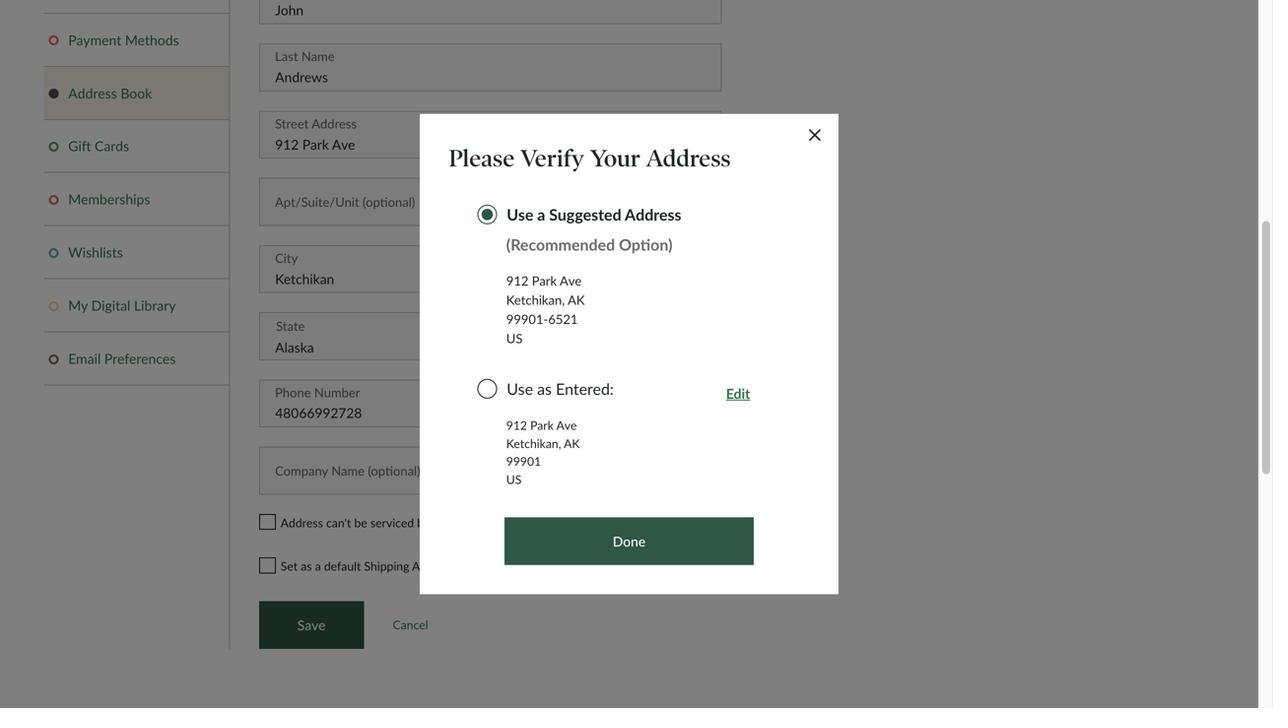 Task type: vqa. For each thing, say whether or not it's contained in the screenshot.
Gift circle image
yes



Task type: locate. For each thing, give the bounding box(es) containing it.
2 ketchikan, from the top
[[506, 436, 561, 450]]

default
[[324, 559, 361, 574]]

us
[[506, 330, 523, 346], [506, 472, 522, 486]]

1 vertical spatial use
[[507, 379, 533, 398]]

a up (recommended
[[537, 205, 545, 224]]

use for please
[[507, 205, 533, 224]]

use
[[507, 205, 533, 224], [507, 379, 533, 398]]

1 vertical spatial ave
[[556, 418, 577, 432]]

park
[[532, 273, 557, 289], [530, 418, 554, 432]]

park for 99901
[[530, 418, 554, 432]]

edit link
[[724, 384, 752, 402]]

circle image left my
[[49, 301, 59, 311]]

address right your
[[646, 144, 731, 173]]

address up option)
[[625, 205, 681, 224]]

ak inside 912 park ave ketchikan, ak 99901 us
[[564, 436, 580, 450]]

1 vertical spatial us
[[506, 472, 522, 486]]

edit
[[726, 385, 750, 402]]

a inside "dialog"
[[537, 205, 545, 224]]

address left book
[[68, 85, 117, 101]]

ketchikan, inside 912 park ave ketchikan, ak 99901-6521 us
[[506, 292, 565, 308]]

ave
[[560, 273, 582, 289], [556, 418, 577, 432]]

0 vertical spatial park
[[532, 273, 557, 289]]

fpo)
[[550, 516, 576, 530]]

circle image inside wishlists link
[[49, 248, 59, 258]]

912 inside 912 park ave ketchikan, ak 99901 us
[[506, 418, 527, 432]]

3 circle image from the top
[[49, 142, 59, 152]]

1 vertical spatial park
[[530, 418, 554, 432]]

ketchikan, up 99901-
[[506, 292, 565, 308]]

use as entered:
[[507, 379, 614, 398]]

circle image inside memberships link
[[49, 195, 59, 205]]

2 us from the top
[[506, 472, 522, 486]]

preferences
[[104, 350, 176, 367]]

1 us from the top
[[506, 330, 523, 346]]

2 use from the top
[[507, 379, 533, 398]]

a
[[537, 205, 545, 224], [315, 559, 321, 574]]

ave down (recommended
[[560, 273, 582, 289]]

can't
[[326, 516, 351, 530]]

2 vertical spatial circle image
[[49, 301, 59, 311]]

912
[[506, 273, 529, 289], [506, 418, 527, 432]]

circle image inside address book link
[[49, 89, 59, 98]]

2 circle image from the top
[[49, 248, 59, 258]]

as
[[537, 379, 552, 398], [301, 559, 312, 574]]

0 vertical spatial ave
[[560, 273, 582, 289]]

as right set
[[301, 559, 312, 574]]

ketchikan,
[[506, 292, 565, 308], [506, 436, 561, 450]]

circle image left email
[[49, 355, 59, 364]]

912 for 912 park ave ketchikan, ak 99901 us
[[506, 418, 527, 432]]

0 vertical spatial ketchikan,
[[506, 292, 565, 308]]

912 for 912 park ave ketchikan, ak 99901-6521 us
[[506, 273, 529, 289]]

park down (recommended
[[532, 273, 557, 289]]

1 vertical spatial 912
[[506, 418, 527, 432]]

ak down use as entered:
[[564, 436, 580, 450]]

6521
[[548, 311, 578, 327]]

circle image inside my digital library link
[[49, 301, 59, 311]]

1 use from the top
[[507, 205, 533, 224]]

circle image for payment
[[49, 35, 59, 45]]

0 vertical spatial circle image
[[49, 195, 59, 205]]

ak inside 912 park ave ketchikan, ak 99901-6521 us
[[568, 292, 585, 308]]

please verify your address dialog
[[420, 114, 839, 594]]

as left "entered:"
[[537, 379, 552, 398]]

3 circle image from the top
[[49, 301, 59, 311]]

2 912 from the top
[[506, 418, 527, 432]]

(recommended option)
[[506, 235, 673, 254]]

ave inside 912 park ave ketchikan, ak 99901 us
[[556, 418, 577, 432]]

0 vertical spatial use
[[507, 205, 533, 224]]

ketchikan, for 99901
[[506, 436, 561, 450]]

ketchikan, up 99901
[[506, 436, 561, 450]]

0 vertical spatial 912
[[506, 273, 529, 289]]

0 vertical spatial as
[[537, 379, 552, 398]]

address book link
[[49, 85, 223, 101]]

ups
[[433, 516, 455, 530]]

ketchikan, inside 912 park ave ketchikan, ak 99901 us
[[506, 436, 561, 450]]

email
[[68, 350, 101, 367]]

park inside 912 park ave ketchikan, ak 99901-6521 us
[[532, 273, 557, 289]]

your
[[590, 144, 640, 173]]

None button
[[259, 601, 364, 649]]

circle image inside gift cards link
[[49, 142, 59, 152]]

email preferences link
[[49, 350, 223, 367]]

park for 99901-
[[532, 273, 557, 289]]

set as a default shipping address
[[281, 559, 454, 574]]

0 horizontal spatial a
[[315, 559, 321, 574]]

be
[[354, 516, 367, 530]]

by
[[417, 516, 430, 530]]

ak up 6521
[[568, 292, 585, 308]]

912 up 99901
[[506, 418, 527, 432]]

ak for 99901-6521
[[568, 292, 585, 308]]

circle image inside email preferences link
[[49, 355, 59, 364]]

us inside 912 park ave ketchikan, ak 99901 us
[[506, 472, 522, 486]]

ketchikan, for 99901-
[[506, 292, 565, 308]]

wishlists
[[68, 244, 123, 261]]

ave inside 912 park ave ketchikan, ak 99901-6521 us
[[560, 273, 582, 289]]

please verify your address
[[449, 144, 731, 173]]

payment methods
[[68, 31, 179, 48]]

use a suggested address
[[507, 205, 681, 224]]

ak
[[568, 292, 585, 308], [564, 436, 580, 450]]

1 vertical spatial ketchikan,
[[506, 436, 561, 450]]

0 horizontal spatial as
[[301, 559, 312, 574]]

my digital library link
[[49, 297, 223, 314]]

912 up 99901-
[[506, 273, 529, 289]]

circle image left payment
[[49, 35, 59, 45]]

912 park ave ketchikan, ak 99901-6521 us
[[506, 273, 585, 346]]

circle image
[[49, 35, 59, 45], [49, 89, 59, 98], [49, 142, 59, 152], [49, 355, 59, 364]]

1 circle image from the top
[[49, 35, 59, 45]]

2 circle image from the top
[[49, 89, 59, 98]]

done
[[613, 533, 646, 550]]

gift
[[68, 138, 91, 154]]

circle image left gift
[[49, 142, 59, 152]]

park up 99901
[[530, 418, 554, 432]]

1 vertical spatial ak
[[564, 436, 580, 450]]

as inside "dialog"
[[537, 379, 552, 398]]

address book
[[68, 85, 152, 101]]

apo
[[508, 516, 533, 530]]

a left default
[[315, 559, 321, 574]]

set
[[281, 559, 298, 574]]

circle image
[[49, 195, 59, 205], [49, 248, 59, 258], [49, 301, 59, 311]]

memberships
[[68, 191, 150, 208]]

option)
[[619, 235, 673, 254]]

or
[[536, 516, 547, 530]]

address
[[68, 85, 117, 101], [646, 144, 731, 173], [625, 205, 681, 224], [281, 516, 323, 530], [412, 559, 454, 574]]

use left "entered:"
[[507, 379, 533, 398]]

circle image left address book
[[49, 89, 59, 98]]

circle image left wishlists
[[49, 248, 59, 258]]

1 vertical spatial as
[[301, 559, 312, 574]]

1 horizontal spatial as
[[537, 379, 552, 398]]

912 inside 912 park ave ketchikan, ak 99901-6521 us
[[506, 273, 529, 289]]

circle image left memberships
[[49, 195, 59, 205]]

0 vertical spatial us
[[506, 330, 523, 346]]

1 circle image from the top
[[49, 195, 59, 205]]

us down 99901-
[[506, 330, 523, 346]]

1 912 from the top
[[506, 273, 529, 289]]

address left can't
[[281, 516, 323, 530]]

entered:
[[556, 379, 614, 398]]

1 vertical spatial circle image
[[49, 248, 59, 258]]

us down 99901
[[506, 472, 522, 486]]

0 vertical spatial a
[[537, 205, 545, 224]]

circle image inside payment methods link
[[49, 35, 59, 45]]

circle image for gift
[[49, 142, 59, 152]]

ave down use as entered:
[[556, 418, 577, 432]]

1 horizontal spatial a
[[537, 205, 545, 224]]

4 circle image from the top
[[49, 355, 59, 364]]

use for (recommended
[[507, 379, 533, 398]]

as inside add a new shipping address element
[[301, 559, 312, 574]]

0 vertical spatial ak
[[568, 292, 585, 308]]

use up (recommended
[[507, 205, 533, 224]]

1 ketchikan, from the top
[[506, 292, 565, 308]]

park inside 912 park ave ketchikan, ak 99901 us
[[530, 418, 554, 432]]



Task type: describe. For each thing, give the bounding box(es) containing it.
done button
[[504, 518, 754, 566]]

(recommended
[[506, 235, 615, 254]]

circle image for my digital library
[[49, 301, 59, 311]]

ave for 912 park ave ketchikan, ak 99901-6521 us
[[560, 273, 582, 289]]

please
[[449, 144, 515, 173]]

wishlists link
[[49, 244, 223, 261]]

ak for 99901
[[564, 436, 580, 450]]

us inside 912 park ave ketchikan, ak 99901-6521 us
[[506, 330, 523, 346]]

memberships link
[[49, 191, 223, 208]]

cards
[[95, 138, 129, 154]]

library
[[134, 297, 176, 314]]

email preferences
[[68, 350, 176, 367]]

99901-
[[506, 311, 548, 327]]

circle image for email
[[49, 355, 59, 364]]

book
[[121, 85, 152, 101]]

none button inside add a new shipping address element
[[259, 601, 364, 649]]

add a new shipping address element
[[244, 0, 1229, 649]]

payment
[[68, 31, 121, 48]]

shipping
[[364, 559, 409, 574]]

my digital library
[[68, 297, 176, 314]]

address can't be serviced by ups (p.o.box, apo or fpo)
[[281, 516, 576, 530]]

circle image for wishlists
[[49, 248, 59, 258]]

circle image for address
[[49, 89, 59, 98]]

my
[[68, 297, 88, 314]]

912 park ave ketchikan, ak 99901 us
[[506, 418, 580, 486]]

circle image for memberships
[[49, 195, 59, 205]]

99901
[[506, 454, 541, 468]]

digital
[[91, 297, 130, 314]]

as for use
[[537, 379, 552, 398]]

verify
[[520, 144, 584, 173]]

address down address can't be serviced by ups (p.o.box, apo or fpo)
[[412, 559, 454, 574]]

methods
[[125, 31, 179, 48]]

(p.o.box,
[[458, 516, 505, 530]]

gift cards link
[[49, 138, 223, 154]]

serviced
[[370, 516, 414, 530]]

payment methods link
[[49, 31, 223, 48]]

1 vertical spatial a
[[315, 559, 321, 574]]

suggested
[[549, 205, 621, 224]]

ave for 912 park ave ketchikan, ak 99901 us
[[556, 418, 577, 432]]

cancel button
[[393, 601, 428, 649]]

gift cards
[[68, 138, 129, 154]]

cancel
[[393, 618, 428, 632]]

as for set
[[301, 559, 312, 574]]



